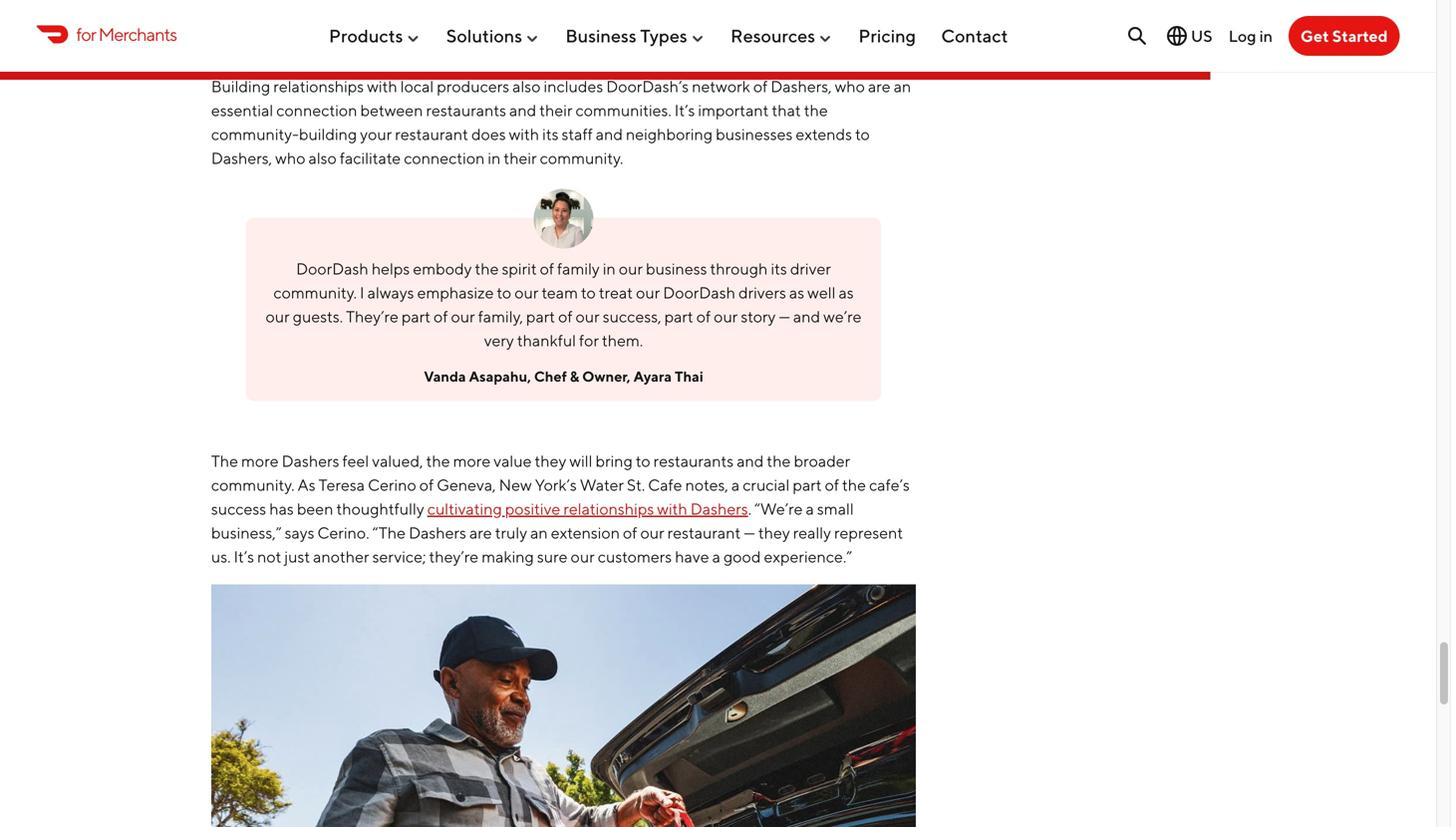 Task type: describe. For each thing, give the bounding box(es) containing it.
globe line image
[[1165, 24, 1189, 48]]

for merchants link
[[36, 21, 177, 48]]

cultivating positive relationships with dashers
[[427, 499, 748, 518]]

crucial
[[743, 475, 790, 494]]

0 horizontal spatial also
[[309, 149, 337, 168]]

neighboring
[[626, 125, 713, 144]]

of up small
[[825, 475, 839, 494]]

helps
[[372, 259, 410, 278]]

2 , from the left
[[627, 368, 631, 385]]

notes,
[[685, 475, 729, 494]]

customers
[[598, 547, 672, 566]]

dashers down notes,
[[691, 499, 748, 518]]

will
[[570, 451, 593, 470]]

of inside the building relationships with local producers also includes doordash's network of dashers, who are an essential connection between restaurants and their communities. it's important that the community-building your restaurant does with its staff and neighboring businesses extends to dashers, who also facilitate connection in their community.
[[753, 77, 768, 96]]

1 vertical spatial connection
[[404, 149, 485, 168]]

water
[[580, 475, 624, 494]]

.
[[748, 499, 752, 518]]

very
[[484, 331, 514, 350]]

drivers
[[739, 283, 786, 302]]

experience."
[[764, 547, 852, 566]]

for merchants
[[76, 23, 177, 45]]

cafe
[[648, 475, 682, 494]]

teresa
[[319, 475, 365, 494]]

get started
[[1301, 26, 1388, 45]]

the inside doordash helps embody the spirit of family in our business through its driver community. i always emphasize to our team to treat our doordash drivers as well as our guests. they're part of our family, part of our success, part of our story — and we're very thankful for them.
[[475, 259, 499, 278]]

1 horizontal spatial relationships
[[564, 499, 654, 518]]

well
[[808, 283, 836, 302]]

facilitate
[[340, 149, 401, 168]]

the up crucial
[[767, 451, 791, 470]]

ayara
[[634, 368, 672, 385]]

cafe's
[[869, 475, 910, 494]]

of left story
[[697, 307, 711, 326]]

0 vertical spatial also
[[513, 77, 541, 96]]

1 horizontal spatial dashers,
[[771, 77, 832, 96]]

businesses
[[716, 125, 793, 144]]

mx blog - how to build community using local producers - image of dasher handoff image
[[211, 584, 916, 827]]

the more dashers feel valued, the more value they will bring to restaurants and the broader community. as teresa cerino of geneva, new york's water st. cafe notes, a crucial part of the cafe's success has been thoughtfully
[[211, 451, 910, 518]]

team
[[542, 283, 578, 302]]

the up geneva,
[[426, 451, 450, 470]]

started
[[1333, 26, 1388, 45]]

st.
[[627, 475, 645, 494]]

i
[[360, 283, 364, 302]]

dashers are a vital community connection, too
[[211, 29, 722, 58]]

important
[[698, 101, 769, 120]]

&
[[570, 368, 579, 385]]

broader
[[794, 451, 851, 470]]

part down always at top
[[402, 307, 431, 326]]

"the
[[372, 523, 406, 542]]

have
[[675, 547, 709, 566]]

2 horizontal spatial with
[[657, 499, 688, 518]]

says
[[285, 523, 315, 542]]

feel
[[342, 451, 369, 470]]

includes
[[544, 77, 603, 96]]

us
[[1191, 26, 1213, 45]]

vanda asapahu , chef & owner , ayara thai
[[424, 368, 704, 385]]

essential
[[211, 101, 273, 120]]

a inside the more dashers feel valued, the more value they will bring to restaurants and the broader community. as teresa cerino of geneva, new york's water st. cafe notes, a crucial part of the cafe's success has been thoughtfully
[[732, 475, 740, 494]]

the
[[211, 451, 238, 470]]

sure
[[537, 547, 568, 566]]

family
[[557, 259, 600, 278]]

our down extension
[[571, 547, 595, 566]]

vital
[[364, 29, 412, 58]]

extension
[[551, 523, 620, 542]]

driver
[[790, 259, 831, 278]]

as
[[298, 475, 316, 494]]

in inside the building relationships with local producers also includes doordash's network of dashers, who are an essential connection between restaurants and their communities. it's important that the community-building your restaurant does with its staff and neighboring businesses extends to dashers, who also facilitate connection in their community.
[[488, 149, 501, 168]]

an inside . "we're a small business," says cerino. "the dashers are truly an extension of our restaurant — they really represent us. it's not just another service; they're making sure our customers have a good experience."
[[530, 523, 548, 542]]

our down emphasize
[[451, 307, 475, 326]]

community
[[417, 29, 542, 58]]

resources
[[731, 25, 816, 47]]

1 as from the left
[[789, 283, 805, 302]]

cerino
[[368, 475, 416, 494]]

an inside the building relationships with local producers also includes doordash's network of dashers, who are an essential connection between restaurants and their communities. it's important that the community-building your restaurant does with its staff and neighboring businesses extends to dashers, who also facilitate connection in their community.
[[894, 77, 911, 96]]

bring
[[596, 451, 633, 470]]

building
[[211, 77, 270, 96]]

success
[[211, 499, 266, 518]]

"we're
[[755, 499, 803, 518]]

it's for communities.
[[675, 101, 695, 120]]

cerino.
[[318, 523, 369, 542]]

thoughtfully
[[336, 499, 424, 518]]

log
[[1229, 26, 1257, 45]]

part up the thankful
[[526, 307, 555, 326]]

community. inside the more dashers feel valued, the more value they will bring to restaurants and the broader community. as teresa cerino of geneva, new york's water st. cafe notes, a crucial part of the cafe's success has been thoughtfully
[[211, 475, 295, 494]]

our left guests.
[[266, 307, 290, 326]]

has
[[269, 499, 294, 518]]

solutions
[[446, 25, 522, 47]]

0 horizontal spatial doordash
[[296, 259, 369, 278]]

merchants
[[98, 23, 177, 45]]

products
[[329, 25, 403, 47]]

chef
[[534, 368, 567, 385]]

contact
[[941, 25, 1008, 47]]

they're
[[429, 547, 479, 566]]

our up customers at the bottom left of page
[[640, 523, 665, 542]]

log in link
[[1229, 26, 1273, 45]]

business
[[646, 259, 707, 278]]

of right cerino
[[419, 475, 434, 494]]

1 , from the left
[[528, 368, 531, 385]]

new
[[499, 475, 532, 494]]

0 vertical spatial in
[[1260, 26, 1273, 45]]

business types
[[566, 25, 688, 47]]

york's
[[535, 475, 577, 494]]

and down communities.
[[596, 125, 623, 144]]

2 more from the left
[[453, 451, 491, 470]]

are inside . "we're a small business," says cerino. "the dashers are truly an extension of our restaurant — they really represent us. it's not just another service; they're making sure our customers have a good experience."
[[469, 523, 492, 542]]

of down 'team' at the top
[[558, 307, 573, 326]]

between
[[360, 101, 423, 120]]

restaurants inside the more dashers feel valued, the more value they will bring to restaurants and the broader community. as teresa cerino of geneva, new york's water st. cafe notes, a crucial part of the cafe's success has been thoughtfully
[[654, 451, 734, 470]]

embody
[[413, 259, 472, 278]]

resources link
[[731, 17, 833, 54]]

our down 'spirit'
[[515, 283, 539, 302]]



Task type: vqa. For each thing, say whether or not it's contained in the screenshot.
communities.'s It's
yes



Task type: locate. For each thing, give the bounding box(es) containing it.
doordash's
[[606, 77, 689, 96]]

connection
[[276, 101, 357, 120], [404, 149, 485, 168]]

communities.
[[576, 101, 672, 120]]

2 horizontal spatial are
[[868, 77, 891, 96]]

community. up success
[[211, 475, 295, 494]]

relationships up building
[[273, 77, 364, 96]]

guests.
[[293, 307, 343, 326]]

them.
[[602, 331, 643, 350]]

doordash down business
[[663, 283, 736, 302]]

, left ayara
[[627, 368, 631, 385]]

are down pricing
[[868, 77, 891, 96]]

— down .
[[744, 523, 755, 542]]

0 vertical spatial an
[[894, 77, 911, 96]]

to up st.
[[636, 451, 651, 470]]

more up geneva,
[[453, 451, 491, 470]]

they up york's
[[535, 451, 567, 470]]

0 vertical spatial connection
[[276, 101, 357, 120]]

0 horizontal spatial with
[[367, 77, 397, 96]]

2 vertical spatial community.
[[211, 475, 295, 494]]

they down "we're
[[758, 523, 790, 542]]

for inside doordash helps embody the spirit of family in our business through its driver community. i always emphasize to our team to treat our doordash drivers as well as our guests. they're part of our family, part of our success, part of our story — and we're very thankful for them.
[[579, 331, 599, 350]]

0 vertical spatial with
[[367, 77, 397, 96]]

part
[[402, 307, 431, 326], [526, 307, 555, 326], [664, 307, 694, 326], [793, 475, 822, 494]]

and down well
[[793, 307, 821, 326]]

0 horizontal spatial for
[[76, 23, 96, 45]]

0 horizontal spatial dashers,
[[211, 149, 272, 168]]

business,"
[[211, 523, 282, 542]]

as left well
[[789, 283, 805, 302]]

0 horizontal spatial its
[[542, 125, 559, 144]]

as
[[789, 283, 805, 302], [839, 283, 854, 302]]

too
[[684, 29, 722, 58]]

2 vertical spatial with
[[657, 499, 688, 518]]

your
[[360, 125, 392, 144]]

2 horizontal spatial in
[[1260, 26, 1273, 45]]

0 horizontal spatial as
[[789, 283, 805, 302]]

network
[[692, 77, 750, 96]]

us.
[[211, 547, 231, 566]]

0 vertical spatial —
[[779, 307, 790, 326]]

1 vertical spatial —
[[744, 523, 755, 542]]

1 horizontal spatial for
[[579, 331, 599, 350]]

— inside doordash helps embody the spirit of family in our business through its driver community. i always emphasize to our team to treat our doordash drivers as well as our guests. they're part of our family, part of our success, part of our story — and we're very thankful for them.
[[779, 307, 790, 326]]

1 horizontal spatial it's
[[675, 101, 695, 120]]

0 horizontal spatial ,
[[528, 368, 531, 385]]

0 horizontal spatial restaurant
[[395, 125, 468, 144]]

its up drivers
[[771, 259, 787, 278]]

1 horizontal spatial restaurants
[[654, 451, 734, 470]]

dashers inside the more dashers feel valued, the more value they will bring to restaurants and the broader community. as teresa cerino of geneva, new york's water st. cafe notes, a crucial part of the cafe's success has been thoughtfully
[[282, 451, 339, 470]]

to right extends
[[855, 125, 870, 144]]

they inside . "we're a small business," says cerino. "the dashers are truly an extension of our restaurant — they really represent us. it's not just another service; they're making sure our customers have a good experience."
[[758, 523, 790, 542]]

represent
[[834, 523, 903, 542]]

, left chef
[[528, 368, 531, 385]]

— right story
[[779, 307, 790, 326]]

it's inside the building relationships with local producers also includes doordash's network of dashers, who are an essential connection between restaurants and their communities. it's important that the community-building your restaurant does with its staff and neighboring businesses extends to dashers, who also facilitate connection in their community.
[[675, 101, 695, 120]]

with up between
[[367, 77, 397, 96]]

0 horizontal spatial their
[[504, 149, 537, 168]]

1 horizontal spatial connection
[[404, 149, 485, 168]]

and inside the more dashers feel valued, the more value they will bring to restaurants and the broader community. as teresa cerino of geneva, new york's water st. cafe notes, a crucial part of the cafe's success has been thoughtfully
[[737, 451, 764, 470]]

with down cafe at the bottom
[[657, 499, 688, 518]]

more right "the"
[[241, 451, 279, 470]]

in up treat
[[603, 259, 616, 278]]

community.
[[540, 149, 623, 168], [273, 283, 357, 302], [211, 475, 295, 494]]

1 vertical spatial also
[[309, 149, 337, 168]]

0 horizontal spatial relationships
[[273, 77, 364, 96]]

restaurant down between
[[395, 125, 468, 144]]

to up family,
[[497, 283, 512, 302]]

building relationships with local producers also includes doordash's network of dashers, who are an essential connection between restaurants and their communities. it's important that the community-building your restaurant does with its staff and neighboring businesses extends to dashers, who also facilitate connection in their community.
[[211, 77, 911, 168]]

restaurant up have at the left of the page
[[668, 523, 741, 542]]

it's right the us.
[[234, 547, 254, 566]]

1 horizontal spatial are
[[469, 523, 492, 542]]

0 vertical spatial it's
[[675, 101, 695, 120]]

—
[[779, 307, 790, 326], [744, 523, 755, 542]]

to inside the building relationships with local producers also includes doordash's network of dashers, who are an essential connection between restaurants and their communities. it's important that the community-building your restaurant does with its staff and neighboring businesses extends to dashers, who also facilitate connection in their community.
[[855, 125, 870, 144]]

vanda asapahu image
[[534, 189, 594, 249]]

more
[[241, 451, 279, 470], [453, 451, 491, 470]]

also down building
[[309, 149, 337, 168]]

restaurants inside the building relationships with local producers also includes doordash's network of dashers, who are an essential connection between restaurants and their communities. it's important that the community-building your restaurant does with its staff and neighboring businesses extends to dashers, who also facilitate connection in their community.
[[426, 101, 506, 120]]

value
[[494, 451, 532, 470]]

they're
[[346, 307, 399, 326]]

dashers up building
[[211, 29, 301, 58]]

doordash up the i
[[296, 259, 369, 278]]

cultivating positive relationships with dashers link
[[427, 499, 748, 518]]

1 horizontal spatial its
[[771, 259, 787, 278]]

building
[[299, 125, 357, 144]]

part down broader
[[793, 475, 822, 494]]

1 horizontal spatial ,
[[627, 368, 631, 385]]

it's inside . "we're a small business," says cerino. "the dashers are truly an extension of our restaurant — they really represent us. it's not just another service; they're making sure our customers have a good experience."
[[234, 547, 254, 566]]

dashers,
[[771, 77, 832, 96], [211, 149, 272, 168]]

they inside the more dashers feel valued, the more value they will bring to restaurants and the broader community. as teresa cerino of geneva, new york's water st. cafe notes, a crucial part of the cafe's success has been thoughtfully
[[535, 451, 567, 470]]

dashers
[[211, 29, 301, 58], [282, 451, 339, 470], [691, 499, 748, 518], [409, 523, 466, 542]]

community. inside the building relationships with local producers also includes doordash's network of dashers, who are an essential connection between restaurants and their communities. it's important that the community-building your restaurant does with its staff and neighboring businesses extends to dashers, who also facilitate connection in their community.
[[540, 149, 623, 168]]

— inside . "we're a small business," says cerino. "the dashers are truly an extension of our restaurant — they really represent us. it's not just another service; they're making sure our customers have a good experience."
[[744, 523, 755, 542]]

of up important
[[753, 77, 768, 96]]

1 more from the left
[[241, 451, 279, 470]]

our down 'team' at the top
[[576, 307, 600, 326]]

for left the merchants
[[76, 23, 96, 45]]

restaurant
[[395, 125, 468, 144], [668, 523, 741, 542]]

its
[[542, 125, 559, 144], [771, 259, 787, 278]]

relationships inside the building relationships with local producers also includes doordash's network of dashers, who are an essential connection between restaurants and their communities. it's important that the community-building your restaurant does with its staff and neighboring businesses extends to dashers, who also facilitate connection in their community.
[[273, 77, 364, 96]]

2 as from the left
[[839, 283, 854, 302]]

are down the cultivating
[[469, 523, 492, 542]]

owner
[[582, 368, 627, 385]]

local
[[400, 77, 434, 96]]

1 horizontal spatial —
[[779, 307, 790, 326]]

1 vertical spatial its
[[771, 259, 787, 278]]

1 vertical spatial they
[[758, 523, 790, 542]]

1 vertical spatial dashers,
[[211, 149, 272, 168]]

it's for us.
[[234, 547, 254, 566]]

1 horizontal spatial as
[[839, 283, 854, 302]]

the up extends
[[804, 101, 828, 120]]

1 horizontal spatial in
[[603, 259, 616, 278]]

0 horizontal spatial restaurants
[[426, 101, 506, 120]]

the left 'spirit'
[[475, 259, 499, 278]]

its inside the building relationships with local producers also includes doordash's network of dashers, who are an essential connection between restaurants and their communities. it's important that the community-building your restaurant does with its staff and neighboring businesses extends to dashers, who also facilitate connection in their community.
[[542, 125, 559, 144]]

it's up neighboring
[[675, 101, 695, 120]]

1 vertical spatial for
[[579, 331, 599, 350]]

2 vertical spatial in
[[603, 259, 616, 278]]

1 vertical spatial it's
[[234, 547, 254, 566]]

they
[[535, 451, 567, 470], [758, 523, 790, 542]]

to
[[855, 125, 870, 144], [497, 283, 512, 302], [581, 283, 596, 302], [636, 451, 651, 470]]

extends
[[796, 125, 852, 144]]

an
[[894, 77, 911, 96], [530, 523, 548, 542]]

1 vertical spatial an
[[530, 523, 548, 542]]

restaurants up notes,
[[654, 451, 734, 470]]

dashers up as
[[282, 451, 339, 470]]

0 horizontal spatial it's
[[234, 547, 254, 566]]

their down includes at the left top
[[540, 101, 573, 120]]

1 vertical spatial community.
[[273, 283, 357, 302]]

story
[[741, 307, 776, 326]]

truly
[[495, 523, 527, 542]]

and inside doordash helps embody the spirit of family in our business through its driver community. i always emphasize to our team to treat our doordash drivers as well as our guests. they're part of our family, part of our success, part of our story — and we're very thankful for them.
[[793, 307, 821, 326]]

thai
[[675, 368, 704, 385]]

producers
[[437, 77, 510, 96]]

small
[[817, 499, 854, 518]]

vanda
[[424, 368, 466, 385]]

in inside doordash helps embody the spirit of family in our business through its driver community. i always emphasize to our team to treat our doordash drivers as well as our guests. they're part of our family, part of our success, part of our story — and we're very thankful for them.
[[603, 259, 616, 278]]

always
[[368, 283, 414, 302]]

1 horizontal spatial they
[[758, 523, 790, 542]]

does
[[471, 125, 506, 144]]

making
[[482, 547, 534, 566]]

1 vertical spatial who
[[275, 149, 306, 168]]

0 vertical spatial for
[[76, 23, 96, 45]]

of up customers at the bottom left of page
[[623, 523, 637, 542]]

with right does
[[509, 125, 539, 144]]

get started button
[[1289, 16, 1400, 56]]

0 vertical spatial who
[[835, 77, 865, 96]]

a left vital
[[346, 29, 359, 58]]

restaurants down "producers"
[[426, 101, 506, 120]]

0 vertical spatial restaurants
[[426, 101, 506, 120]]

0 vertical spatial are
[[306, 29, 341, 58]]

part right success,
[[664, 307, 694, 326]]

0 vertical spatial restaurant
[[395, 125, 468, 144]]

0 horizontal spatial more
[[241, 451, 279, 470]]

community. down staff
[[540, 149, 623, 168]]

the
[[804, 101, 828, 120], [475, 259, 499, 278], [426, 451, 450, 470], [767, 451, 791, 470], [842, 475, 866, 494]]

doordash helps embody the spirit of family in our business through its driver community. i always emphasize to our team to treat our doordash drivers as well as our guests. they're part of our family, part of our success, part of our story — and we're very thankful for them.
[[266, 259, 862, 350]]

types
[[640, 25, 688, 47]]

0 horizontal spatial in
[[488, 149, 501, 168]]

0 vertical spatial they
[[535, 451, 567, 470]]

community. inside doordash helps embody the spirit of family in our business through its driver community. i always emphasize to our team to treat our doordash drivers as well as our guests. they're part of our family, part of our success, part of our story — and we're very thankful for them.
[[273, 283, 357, 302]]

0 vertical spatial community.
[[540, 149, 623, 168]]

community. up guests.
[[273, 283, 357, 302]]

0 horizontal spatial who
[[275, 149, 306, 168]]

their down does
[[504, 149, 537, 168]]

for inside "link"
[[76, 23, 96, 45]]

positive
[[505, 499, 561, 518]]

2 vertical spatial are
[[469, 523, 492, 542]]

connection down does
[[404, 149, 485, 168]]

an down positive
[[530, 523, 548, 542]]

log in
[[1229, 26, 1273, 45]]

to down 'family'
[[581, 283, 596, 302]]

and up crucial
[[737, 451, 764, 470]]

restaurant inside the building relationships with local producers also includes doordash's network of dashers, who are an essential connection between restaurants and their communities. it's important that the community-building your restaurant does with its staff and neighboring businesses extends to dashers, who also facilitate connection in their community.
[[395, 125, 468, 144]]

1 horizontal spatial more
[[453, 451, 491, 470]]

. "we're a small business," says cerino. "the dashers are truly an extension of our restaurant — they really represent us. it's not just another service; they're making sure our customers have a good experience."
[[211, 499, 903, 566]]

0 vertical spatial doordash
[[296, 259, 369, 278]]

its left staff
[[542, 125, 559, 144]]

for left them.
[[579, 331, 599, 350]]

1 vertical spatial are
[[868, 77, 891, 96]]

spirit
[[502, 259, 537, 278]]

through
[[710, 259, 768, 278]]

our up success,
[[636, 283, 660, 302]]

0 vertical spatial their
[[540, 101, 573, 120]]

0 horizontal spatial an
[[530, 523, 548, 542]]

contact link
[[941, 17, 1008, 54]]

of up 'team' at the top
[[540, 259, 554, 278]]

who up extends
[[835, 77, 865, 96]]

geneva,
[[437, 475, 496, 494]]

just
[[285, 547, 310, 566]]

valued,
[[372, 451, 423, 470]]

,
[[528, 368, 531, 385], [627, 368, 631, 385]]

dashers up they're
[[409, 523, 466, 542]]

1 vertical spatial their
[[504, 149, 537, 168]]

0 vertical spatial its
[[542, 125, 559, 144]]

also left includes at the left top
[[513, 77, 541, 96]]

cultivating
[[427, 499, 502, 518]]

of down emphasize
[[434, 307, 448, 326]]

our up treat
[[619, 259, 643, 278]]

0 horizontal spatial are
[[306, 29, 341, 58]]

0 vertical spatial relationships
[[273, 77, 364, 96]]

0 horizontal spatial connection
[[276, 101, 357, 120]]

1 horizontal spatial restaurant
[[668, 523, 741, 542]]

get
[[1301, 26, 1329, 45]]

0 horizontal spatial they
[[535, 451, 567, 470]]

it's
[[675, 101, 695, 120], [234, 547, 254, 566]]

a right notes,
[[732, 475, 740, 494]]

1 vertical spatial with
[[509, 125, 539, 144]]

a right have at the left of the page
[[712, 547, 721, 566]]

products link
[[329, 17, 421, 54]]

0 horizontal spatial —
[[744, 523, 755, 542]]

dashers, up that
[[771, 77, 832, 96]]

1 horizontal spatial doordash
[[663, 283, 736, 302]]

pricing link
[[859, 17, 916, 54]]

are inside the building relationships with local producers also includes doordash's network of dashers, who are an essential connection between restaurants and their communities. it's important that the community-building your restaurant does with its staff and neighboring businesses extends to dashers, who also facilitate connection in their community.
[[868, 77, 891, 96]]

our left story
[[714, 307, 738, 326]]

business types link
[[566, 17, 706, 54]]

also
[[513, 77, 541, 96], [309, 149, 337, 168]]

who
[[835, 77, 865, 96], [275, 149, 306, 168]]

connection,
[[547, 29, 680, 58]]

business
[[566, 25, 637, 47]]

1 vertical spatial restaurant
[[668, 523, 741, 542]]

asapahu
[[469, 368, 528, 385]]

the inside the building relationships with local producers also includes doordash's network of dashers, who are an essential connection between restaurants and their communities. it's important that the community-building your restaurant does with its staff and neighboring businesses extends to dashers, who also facilitate connection in their community.
[[804, 101, 828, 120]]

of inside . "we're a small business," says cerino. "the dashers are truly an extension of our restaurant — they really represent us. it's not just another service; they're making sure our customers have a good experience."
[[623, 523, 637, 542]]

the up small
[[842, 475, 866, 494]]

not
[[257, 547, 282, 566]]

staff
[[562, 125, 593, 144]]

success,
[[603, 307, 661, 326]]

dashers, down community- in the left top of the page
[[211, 149, 272, 168]]

solutions link
[[446, 17, 540, 54]]

1 vertical spatial doordash
[[663, 283, 736, 302]]

1 horizontal spatial with
[[509, 125, 539, 144]]

1 vertical spatial restaurants
[[654, 451, 734, 470]]

dashers inside . "we're a small business," says cerino. "the dashers are truly an extension of our restaurant — they really represent us. it's not just another service; they're making sure our customers have a good experience."
[[409, 523, 466, 542]]

1 horizontal spatial their
[[540, 101, 573, 120]]

part inside the more dashers feel valued, the more value they will bring to restaurants and the broader community. as teresa cerino of geneva, new york's water st. cafe notes, a crucial part of the cafe's success has been thoughtfully
[[793, 475, 822, 494]]

emphasize
[[417, 283, 494, 302]]

1 horizontal spatial who
[[835, 77, 865, 96]]

restaurant inside . "we're a small business," says cerino. "the dashers are truly an extension of our restaurant — they really represent us. it's not just another service; they're making sure our customers have a good experience."
[[668, 523, 741, 542]]

who down community- in the left top of the page
[[275, 149, 306, 168]]

thankful
[[517, 331, 576, 350]]

and down "producers"
[[509, 101, 537, 120]]

to inside the more dashers feel valued, the more value they will bring to restaurants and the broader community. as teresa cerino of geneva, new york's water st. cafe notes, a crucial part of the cafe's success has been thoughtfully
[[636, 451, 651, 470]]

1 vertical spatial in
[[488, 149, 501, 168]]

in right log
[[1260, 26, 1273, 45]]

as up we're at the top
[[839, 283, 854, 302]]

an down pricing
[[894, 77, 911, 96]]

a up the really
[[806, 499, 814, 518]]

1 vertical spatial relationships
[[564, 499, 654, 518]]

1 horizontal spatial an
[[894, 77, 911, 96]]

connection up building
[[276, 101, 357, 120]]

in down does
[[488, 149, 501, 168]]

its inside doordash helps embody the spirit of family in our business through its driver community. i always emphasize to our team to treat our doordash drivers as well as our guests. they're part of our family, part of our success, part of our story — and we're very thankful for them.
[[771, 259, 787, 278]]

family,
[[478, 307, 523, 326]]

doordash
[[296, 259, 369, 278], [663, 283, 736, 302]]

are left vital
[[306, 29, 341, 58]]

relationships down water
[[564, 499, 654, 518]]

0 vertical spatial dashers,
[[771, 77, 832, 96]]

1 horizontal spatial also
[[513, 77, 541, 96]]



